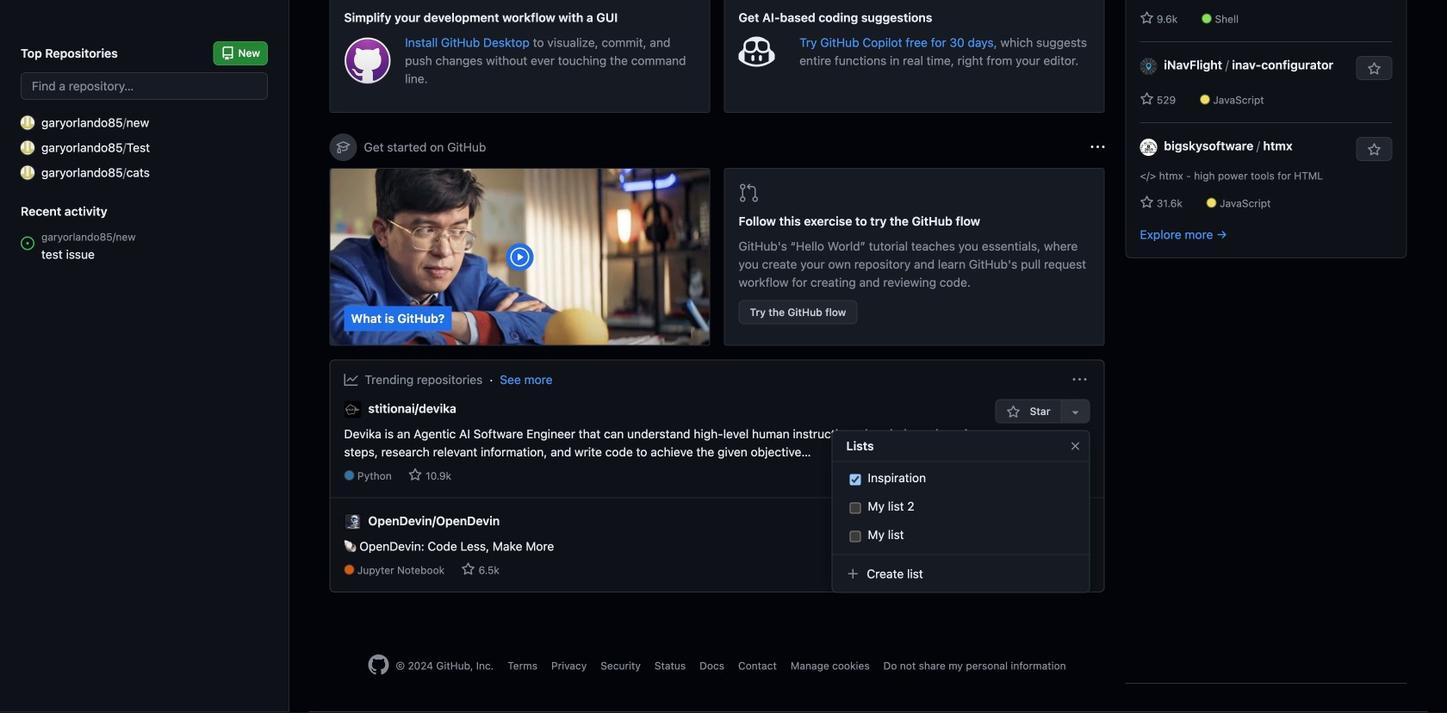 Task type: locate. For each thing, give the bounding box(es) containing it.
simplify your development workflow with a gui element
[[330, 0, 711, 113]]

what is github? image
[[331, 169, 710, 345]]

1 vertical spatial star image
[[1141, 92, 1154, 106]]

1 vertical spatial star this repository image
[[1368, 143, 1382, 157]]

star image up '@inavflight profile' image
[[1141, 11, 1154, 25]]

star image
[[1141, 196, 1154, 209], [1007, 405, 1021, 419], [409, 468, 422, 482], [462, 563, 475, 577]]

2 star image from the top
[[1141, 92, 1154, 106]]

cats image
[[21, 166, 34, 180]]

Top Repositories search field
[[21, 72, 268, 100]]

mortar board image
[[337, 140, 350, 154]]

git pull request image
[[739, 183, 760, 203]]

star this repository image for @bigskysoftware profile icon
[[1368, 143, 1382, 157]]

repo details element for @stitionai profile icon
[[344, 468, 996, 484]]

0 vertical spatial repo details element
[[344, 468, 996, 484]]

@stitionai profile image
[[344, 401, 362, 418]]

0 vertical spatial star this repository image
[[1368, 62, 1382, 76]]

0 vertical spatial star image
[[1141, 11, 1154, 25]]

1 repo details element from the top
[[344, 468, 996, 484]]

None checkbox
[[850, 473, 861, 487], [850, 530, 861, 544], [850, 473, 861, 487], [850, 530, 861, 544]]

1 vertical spatial repo details element
[[344, 563, 554, 578]]

homepage image
[[368, 655, 389, 676]]

menu
[[832, 424, 1091, 607]]

try the github flow element
[[724, 168, 1105, 346]]

None checkbox
[[850, 501, 861, 516]]

graph image
[[344, 373, 358, 387]]

star this repository image
[[1368, 62, 1382, 76], [1368, 143, 1382, 157]]

repo details element
[[344, 468, 996, 484], [344, 563, 554, 578]]

2 star this repository image from the top
[[1368, 143, 1382, 157]]

star image
[[1141, 11, 1154, 25], [1141, 92, 1154, 106]]

list
[[847, 466, 1076, 548]]

star this repository image for '@inavflight profile' image
[[1368, 62, 1382, 76]]

star image down '@inavflight profile' image
[[1141, 92, 1154, 106]]

1 star this repository image from the top
[[1368, 62, 1382, 76]]

2 repo details element from the top
[[344, 563, 554, 578]]



Task type: describe. For each thing, give the bounding box(es) containing it.
close menu image
[[1069, 440, 1083, 453]]

what is github? element
[[330, 168, 711, 346]]

@opendevin profile image
[[344, 514, 362, 531]]

new image
[[21, 116, 34, 130]]

test image
[[21, 141, 34, 155]]

star image inside explore element
[[1141, 196, 1154, 209]]

open issue image
[[21, 237, 34, 250]]

feed item heading menu image
[[1073, 373, 1087, 387]]

get ai-based coding suggestions element
[[724, 0, 1105, 113]]

@inavflight profile image
[[1141, 58, 1158, 75]]

repo details element for @opendevin profile image
[[344, 563, 554, 578]]

add this repository to a list image
[[1069, 405, 1083, 419]]

explore element
[[1126, 0, 1408, 684]]

plus image
[[847, 568, 861, 581]]

play image
[[510, 247, 530, 267]]

github desktop image
[[344, 37, 391, 84]]

why am i seeing this? image
[[1091, 140, 1105, 154]]

1 star image from the top
[[1141, 11, 1154, 25]]

@bigskysoftware profile image
[[1141, 139, 1158, 156]]

Find a repository… text field
[[21, 72, 268, 100]]



Task type: vqa. For each thing, say whether or not it's contained in the screenshot.
the and related to changed
no



